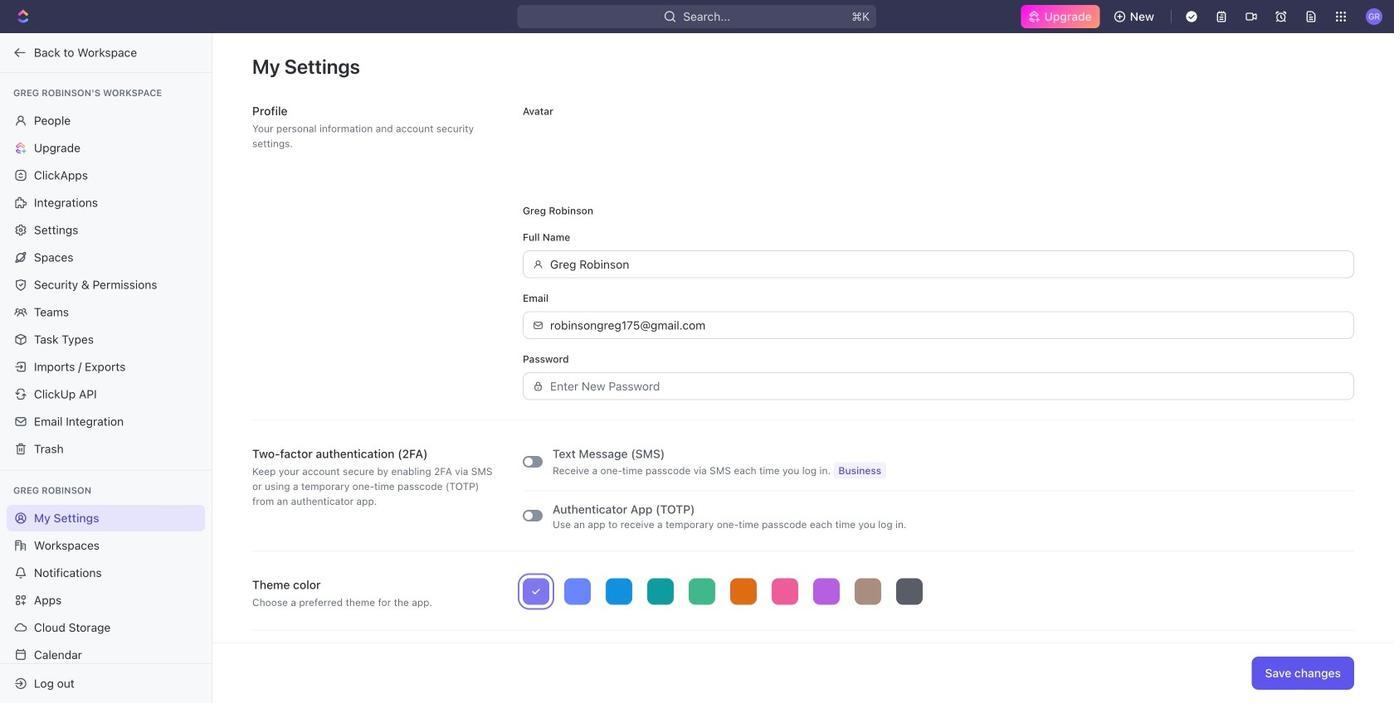 Task type: describe. For each thing, give the bounding box(es) containing it.
2 option from the left
[[564, 579, 591, 605]]

3 option from the left
[[606, 579, 632, 605]]

4 option from the left
[[647, 579, 674, 605]]

10 option from the left
[[896, 579, 923, 605]]

Enter Email text field
[[550, 313, 1344, 339]]

6 option from the left
[[730, 579, 757, 605]]



Task type: vqa. For each thing, say whether or not it's contained in the screenshot.
the rightmost to
no



Task type: locate. For each thing, give the bounding box(es) containing it.
available on business plans or higher element
[[834, 463, 886, 479]]

8 option from the left
[[813, 579, 840, 605]]

7 option from the left
[[772, 579, 798, 605]]

1 option from the left
[[523, 579, 549, 605]]

list box
[[523, 579, 1354, 605]]

None text field
[[550, 679, 1325, 704]]

5 option from the left
[[689, 579, 715, 605]]

9 option from the left
[[855, 579, 881, 605]]

Enter New Password text field
[[550, 374, 1344, 400]]

option
[[523, 579, 549, 605], [564, 579, 591, 605], [606, 579, 632, 605], [647, 579, 674, 605], [689, 579, 715, 605], [730, 579, 757, 605], [772, 579, 798, 605], [813, 579, 840, 605], [855, 579, 881, 605], [896, 579, 923, 605]]

Enter Username text field
[[550, 251, 1344, 278]]



